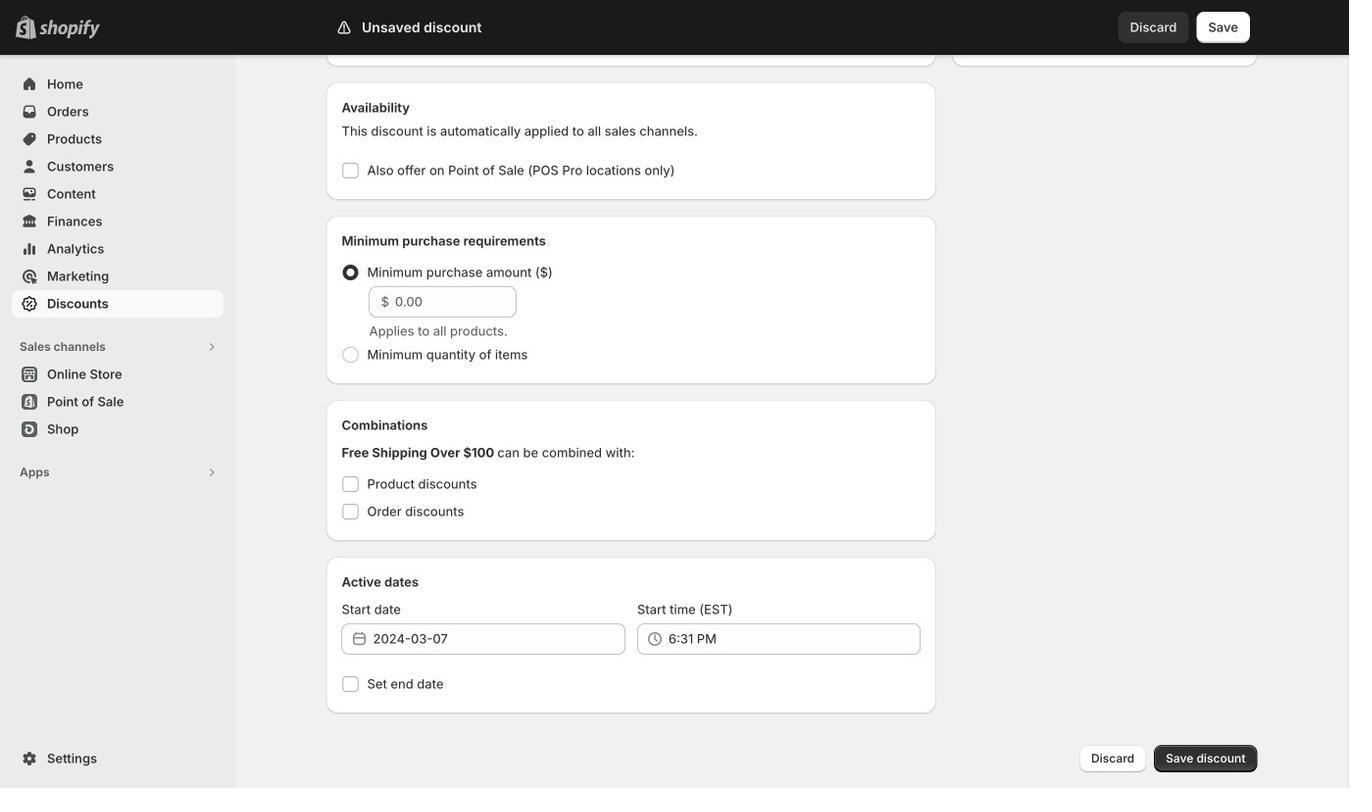Task type: vqa. For each thing, say whether or not it's contained in the screenshot.
Shopify "image"
yes



Task type: describe. For each thing, give the bounding box(es) containing it.
Enter time text field
[[669, 624, 921, 655]]

YYYY-MM-DD text field
[[373, 624, 626, 655]]



Task type: locate. For each thing, give the bounding box(es) containing it.
shopify image
[[39, 19, 100, 39]]

0.00 text field
[[395, 286, 516, 318]]



